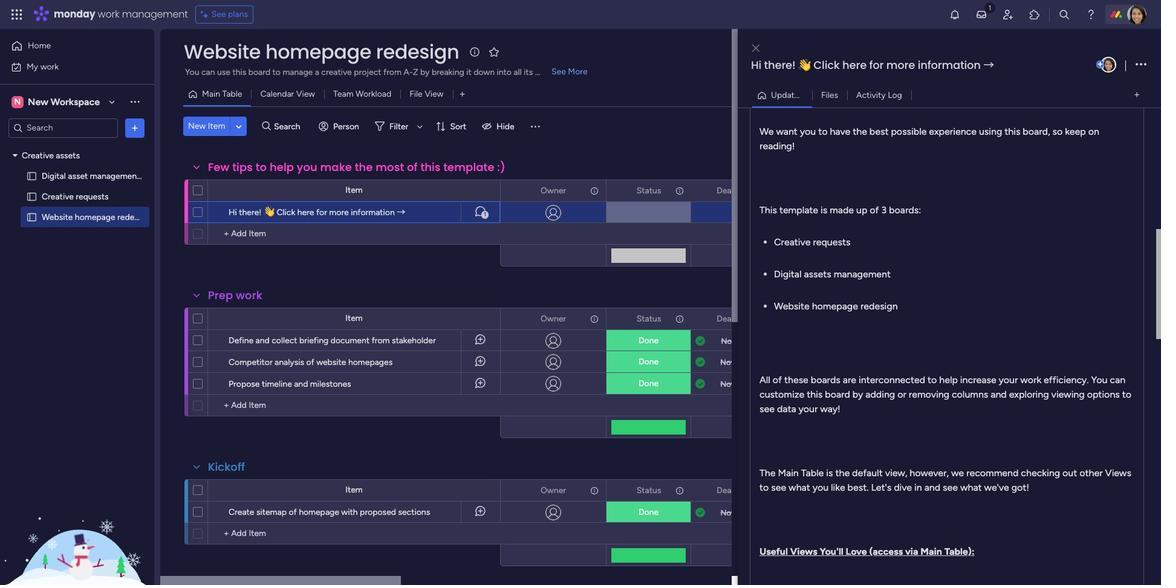 Task type: describe. For each thing, give the bounding box(es) containing it.
boards:
[[889, 204, 921, 216]]

0 horizontal spatial requests
[[76, 191, 109, 202]]

done for define and collect briefing document from stakeholder
[[639, 336, 659, 346]]

assets for digital
[[804, 268, 831, 280]]

dapulse addbtn image
[[1096, 60, 1104, 68]]

management for assets
[[834, 268, 891, 280]]

timeline
[[262, 379, 292, 389]]

workspace
[[51, 96, 100, 107]]

1 + add item text field from the top
[[214, 227, 312, 241]]

see more button
[[183, 65, 589, 80]]

see more link
[[550, 66, 589, 78]]

digital assets management
[[774, 268, 891, 280]]

0 vertical spatial james peterson image
[[1127, 5, 1147, 24]]

see plans button
[[195, 5, 253, 24]]

to inside we want you to have the best possible experience using this board, so keep on reading!
[[818, 125, 828, 137]]

briefing
[[299, 336, 329, 346]]

lottie animation image
[[0, 463, 154, 585]]

0 vertical spatial is
[[821, 204, 827, 216]]

column information image for few tips to help you make the most of this template :)
[[675, 186, 685, 196]]

main inside button
[[202, 89, 220, 99]]

we
[[760, 125, 774, 137]]

item for few tips to help you make the most of this template :)
[[345, 185, 363, 195]]

of inside the all of these boards are interconnected to help increase your work efficiency. you can customize this board by adding or removing columns and exploring viewing options to see data your way!
[[773, 374, 782, 386]]

view for file view
[[425, 89, 444, 99]]

few tips to help you make the most of this template :)
[[208, 160, 505, 175]]

monday work management
[[54, 7, 188, 21]]

nov 26
[[721, 508, 746, 517]]

nov for nov 12
[[721, 337, 736, 346]]

Kickoff field
[[205, 460, 248, 475]]

in
[[914, 482, 922, 493]]

1 inside "updates / 1" button
[[810, 90, 814, 100]]

best
[[870, 125, 889, 137]]

using
[[979, 125, 1002, 137]]

👋 inside field
[[798, 57, 811, 73]]

v2 done deadline image for propose timeline and milestones
[[695, 378, 705, 390]]

love
[[846, 546, 867, 557]]

more inside field
[[886, 57, 915, 73]]

2 vertical spatial website homepage redesign
[[774, 300, 898, 312]]

option inside list box
[[0, 145, 154, 147]]

and right 'define'
[[256, 336, 270, 346]]

collect
[[272, 336, 297, 346]]

recommend
[[966, 467, 1019, 479]]

kickoff
[[208, 460, 245, 475]]

there! inside hi there!   👋  click here for more information  → field
[[764, 57, 796, 73]]

v2 done deadline image for nov 20
[[695, 356, 705, 368]]

the inside 'the main table is the default view, however, we recommend checking out other views to see what you like best. let's dive in and see what we've got!'
[[835, 467, 850, 479]]

1 vertical spatial there!
[[239, 207, 262, 218]]

file view
[[409, 89, 444, 99]]

v2 done deadline image for nov 26
[[695, 507, 705, 519]]

viewing
[[1051, 389, 1085, 400]]

1 image
[[985, 1, 995, 14]]

exploring
[[1009, 389, 1049, 400]]

deadline for few tips to help you make the most of this template :)
[[717, 185, 750, 196]]

all of these boards are interconnected to help increase your work efficiency. you can customize this board by adding or removing columns and exploring viewing options to see data your way!
[[760, 374, 1131, 415]]

workspace selection element
[[11, 95, 102, 109]]

Prep work field
[[205, 288, 265, 304]]

let's
[[871, 482, 892, 493]]

options image for prep work
[[589, 309, 597, 329]]

2 horizontal spatial website
[[774, 300, 810, 312]]

this
[[760, 204, 777, 216]]

0 horizontal spatial hi
[[229, 207, 237, 218]]

0 horizontal spatial here
[[297, 207, 314, 218]]

homepage down digital assets management
[[812, 300, 858, 312]]

add view image
[[460, 90, 465, 99]]

most
[[376, 160, 404, 175]]

1 vertical spatial column information image
[[590, 314, 599, 324]]

useful views you'll love (access via main table):
[[760, 546, 975, 557]]

calendar
[[260, 89, 294, 99]]

of inside field
[[407, 160, 418, 175]]

home button
[[7, 36, 130, 56]]

by
[[853, 389, 863, 400]]

new for new workspace
[[28, 96, 48, 107]]

from
[[372, 336, 390, 346]]

table inside main table button
[[222, 89, 242, 99]]

this template is made up of 3 boards:
[[760, 204, 921, 216]]

efficiency.
[[1044, 374, 1089, 386]]

new item
[[188, 121, 225, 131]]

assets for creative
[[56, 150, 80, 161]]

team
[[333, 89, 354, 99]]

status field for options icon corresponding to few tips to help you make the most of this template :)
[[634, 184, 664, 197]]

v2 search image
[[262, 120, 271, 133]]

1 vertical spatial more
[[329, 207, 349, 218]]

analysis
[[275, 357, 304, 368]]

see inside the all of these boards are interconnected to help increase your work efficiency. you can customize this board by adding or removing columns and exploring viewing options to see data your way!
[[760, 403, 775, 415]]

you inside 'the main table is the default view, however, we recommend checking out other views to see what you like best. let's dive in and see what we've got!'
[[813, 482, 829, 493]]

homepage left with
[[299, 507, 339, 518]]

1 vertical spatial column information image
[[675, 314, 685, 324]]

homepage up team
[[265, 38, 371, 65]]

4 done from the top
[[639, 507, 659, 518]]

tips
[[232, 160, 253, 175]]

(access
[[869, 546, 903, 557]]

my
[[27, 61, 38, 72]]

plans
[[228, 9, 248, 19]]

prep work
[[208, 288, 262, 303]]

view for calendar view
[[296, 89, 315, 99]]

we want you to have the best possible experience using this board, so keep on reading!
[[760, 125, 1099, 151]]

on
[[1088, 125, 1099, 137]]

my work button
[[7, 57, 130, 76]]

see plans
[[211, 9, 248, 19]]

1 vertical spatial →
[[397, 207, 405, 218]]

26
[[737, 508, 746, 517]]

main table button
[[183, 85, 251, 104]]

help image
[[1085, 8, 1097, 21]]

see down the
[[771, 482, 786, 493]]

to up removing
[[928, 374, 937, 386]]

create
[[229, 507, 254, 518]]

filter button
[[370, 117, 427, 136]]

the inside field
[[355, 160, 373, 175]]

best.
[[848, 482, 869, 493]]

workspace image
[[11, 95, 24, 109]]

1 button
[[461, 201, 500, 223]]

search everything image
[[1058, 8, 1070, 21]]

n
[[14, 96, 21, 107]]

interconnected
[[859, 374, 925, 386]]

column information image for kickoff
[[590, 486, 599, 496]]

status for options icon corresponding to few tips to help you make the most of this template :)
[[637, 185, 661, 196]]

via
[[905, 546, 918, 557]]

2 horizontal spatial redesign
[[860, 300, 898, 312]]

home
[[28, 41, 51, 51]]

owner for kickoff
[[541, 485, 566, 496]]

you inside we want you to have the best possible experience using this board, so keep on reading!
[[800, 125, 816, 137]]

competitor analysis of website homepages
[[229, 357, 393, 368]]

0 vertical spatial redesign
[[376, 38, 459, 65]]

homepages
[[348, 357, 393, 368]]

item for kickoff
[[345, 485, 363, 495]]

table):
[[944, 546, 975, 557]]

1 vertical spatial your
[[799, 403, 818, 415]]

keep
[[1065, 125, 1086, 137]]

2 vertical spatial creative
[[774, 236, 811, 248]]

you'll
[[820, 546, 843, 557]]

views inside 'the main table is the default view, however, we recommend checking out other views to see what you like best. let's dive in and see what we've got!'
[[1105, 467, 1131, 479]]

possible
[[891, 125, 927, 137]]

caret down image
[[13, 151, 18, 160]]

add to favorites image
[[488, 46, 500, 58]]

digital asset management (dam)
[[42, 171, 167, 181]]

deadline field for kickoff
[[714, 484, 753, 497]]

0 horizontal spatial click
[[277, 207, 295, 218]]

new for new item
[[188, 121, 206, 131]]

owner for prep work
[[541, 314, 566, 324]]

options
[[1087, 389, 1120, 400]]

1 horizontal spatial website homepage redesign
[[184, 38, 459, 65]]

got!
[[1011, 482, 1029, 493]]

list box containing creative assets
[[0, 143, 167, 391]]

work inside the all of these boards are interconnected to help increase your work efficiency. you can customize this board by adding or removing columns and exploring viewing options to see data your way!
[[1020, 374, 1041, 386]]

0 horizontal spatial james peterson image
[[1101, 57, 1116, 73]]

file
[[409, 89, 423, 99]]

nov for nov 28
[[720, 379, 735, 389]]

management for asset
[[90, 171, 140, 181]]

0 horizontal spatial website
[[42, 212, 73, 222]]

show board description image
[[468, 46, 482, 58]]

template inside field
[[443, 160, 494, 175]]

creative assets
[[22, 150, 80, 161]]

work for my
[[40, 61, 59, 72]]

table inside 'the main table is the default view, however, we recommend checking out other views to see what you like best. let's dive in and see what we've got!'
[[801, 467, 824, 479]]

help inside field
[[270, 160, 294, 175]]

team workload button
[[324, 85, 400, 104]]

more
[[568, 67, 588, 77]]

stakeholder
[[392, 336, 436, 346]]

see more
[[552, 67, 588, 77]]

column information image for few tips to help you make the most of this template :)
[[590, 186, 599, 196]]

2 vertical spatial main
[[921, 546, 942, 557]]

removing
[[909, 389, 949, 400]]

define and collect briefing document from stakeholder
[[229, 336, 436, 346]]

calendar view button
[[251, 85, 324, 104]]

item inside button
[[208, 121, 225, 131]]

hi there!   👋  click here for more information  → inside field
[[751, 57, 994, 73]]

to inside 'the main table is the default view, however, we recommend checking out other views to see what you like best. let's dive in and see what we've got!'
[[760, 482, 769, 493]]

1 owner field from the top
[[538, 184, 569, 197]]

1 owner from the top
[[541, 185, 566, 196]]

sections
[[398, 507, 430, 518]]

1 vertical spatial hi there!   👋  click here for more information  →
[[229, 207, 405, 218]]

asset
[[68, 171, 88, 181]]

activity
[[856, 90, 886, 100]]

propose timeline and milestones
[[229, 379, 351, 389]]

checking
[[1021, 467, 1060, 479]]

updates / 1
[[771, 90, 814, 100]]

2 vertical spatial options image
[[674, 480, 683, 501]]

information inside hi there!   👋  click here for more information  → field
[[918, 57, 981, 73]]

Few tips to help you make the most of this template :) field
[[205, 160, 508, 175]]

can
[[1110, 374, 1125, 386]]

→ inside field
[[983, 57, 994, 73]]



Task type: locate. For each thing, give the bounding box(es) containing it.
1 horizontal spatial for
[[869, 57, 884, 73]]

1 horizontal spatial creative requests
[[774, 236, 850, 248]]

public board image
[[26, 191, 37, 202], [26, 211, 37, 223]]

default
[[852, 467, 883, 479]]

0 horizontal spatial website homepage redesign
[[42, 212, 150, 222]]

1 vertical spatial click
[[277, 207, 295, 218]]

Search in workspace field
[[25, 121, 101, 135]]

owner field for kickoff
[[538, 484, 569, 497]]

template right 'this'
[[779, 204, 818, 216]]

website down digital assets management
[[774, 300, 810, 312]]

3 owner from the top
[[541, 485, 566, 496]]

see for see plans
[[211, 9, 226, 19]]

workspace options image
[[129, 96, 141, 108]]

1 horizontal spatial more
[[886, 57, 915, 73]]

1 vertical spatial creative
[[42, 191, 74, 202]]

work inside my work "button"
[[40, 61, 59, 72]]

0 vertical spatial you
[[800, 125, 816, 137]]

website down asset at the top
[[42, 212, 73, 222]]

1 vertical spatial + add item text field
[[214, 399, 312, 413]]

2 vertical spatial status field
[[634, 484, 664, 497]]

nov for nov 26
[[721, 508, 735, 517]]

1 vertical spatial assets
[[804, 268, 831, 280]]

and inside the all of these boards are interconnected to help increase your work efficiency. you can customize this board by adding or removing columns and exploring viewing options to see data your way!
[[991, 389, 1007, 400]]

1 horizontal spatial assets
[[804, 268, 831, 280]]

1 horizontal spatial help
[[939, 374, 958, 386]]

work for prep
[[236, 288, 262, 303]]

1 horizontal spatial click
[[814, 57, 840, 73]]

0 vertical spatial management
[[122, 7, 188, 21]]

person
[[333, 121, 359, 132]]

hi there!   👋  click here for more information  → up 'activity'
[[751, 57, 994, 73]]

1 vertical spatial redesign
[[117, 212, 150, 222]]

this inside 'few tips to help you make the most of this template :)' field
[[421, 160, 441, 175]]

1 vertical spatial main
[[778, 467, 799, 479]]

v2 done deadline image left the nov 20
[[695, 356, 705, 368]]

work right 'my'
[[40, 61, 59, 72]]

1 vertical spatial public board image
[[26, 211, 37, 223]]

work
[[98, 7, 119, 21], [40, 61, 59, 72], [236, 288, 262, 303], [1020, 374, 1041, 386]]

hide
[[497, 121, 514, 132]]

view right file
[[425, 89, 444, 99]]

hi inside field
[[751, 57, 761, 73]]

the left best on the top of the page
[[853, 125, 867, 137]]

1 horizontal spatial what
[[960, 482, 982, 493]]

1 horizontal spatial the
[[835, 467, 850, 479]]

updates / 1 button
[[752, 86, 814, 105]]

0 vertical spatial deadline
[[717, 185, 750, 196]]

help inside the all of these boards are interconnected to help increase your work efficiency. you can customize this board by adding or removing columns and exploring viewing options to see data your way!
[[939, 374, 958, 386]]

1 deadline field from the top
[[714, 184, 753, 197]]

see left plans
[[211, 9, 226, 19]]

Hi there!   👋  Click here for more information  → field
[[748, 57, 1094, 73]]

0 vertical spatial creative
[[22, 150, 54, 161]]

work inside prep work field
[[236, 288, 262, 303]]

new down main table button
[[188, 121, 206, 131]]

→ down most
[[397, 207, 405, 218]]

1 horizontal spatial there!
[[764, 57, 796, 73]]

document
[[331, 336, 370, 346]]

view inside button
[[425, 89, 444, 99]]

1 horizontal spatial view
[[425, 89, 444, 99]]

menu image
[[529, 120, 541, 132]]

what left 'like'
[[789, 482, 810, 493]]

v2 done deadline image left nov 28 on the bottom right of the page
[[695, 378, 705, 390]]

column information image for kickoff
[[675, 486, 685, 496]]

column information image
[[590, 186, 599, 196], [590, 314, 599, 324], [675, 486, 685, 496]]

redesign inside list box
[[117, 212, 150, 222]]

homepage down the digital asset management (dam)
[[75, 212, 115, 222]]

Search field
[[271, 118, 307, 135]]

Owner field
[[538, 184, 569, 197], [538, 312, 569, 326], [538, 484, 569, 497]]

1 horizontal spatial table
[[801, 467, 824, 479]]

creative up public board icon
[[22, 150, 54, 161]]

digital for digital asset management (dam)
[[42, 171, 66, 181]]

item down 'few tips to help you make the most of this template :)' field
[[345, 185, 363, 195]]

Website homepage redesign field
[[181, 38, 462, 65]]

reading!
[[760, 140, 795, 151]]

or
[[898, 389, 906, 400]]

1 vertical spatial you
[[297, 160, 317, 175]]

you
[[800, 125, 816, 137], [297, 160, 317, 175], [813, 482, 829, 493]]

redesign up file
[[376, 38, 459, 65]]

item for prep work
[[345, 313, 363, 324]]

james peterson image
[[1127, 5, 1147, 24], [1101, 57, 1116, 73]]

for
[[869, 57, 884, 73], [316, 207, 327, 218]]

see left data
[[760, 403, 775, 415]]

2 status from the top
[[637, 314, 661, 324]]

the main table is the default view, however, we recommend checking out other views to see what you like best. let's dive in and see what we've got!
[[760, 467, 1131, 493]]

help up removing
[[939, 374, 958, 386]]

see for see more
[[552, 67, 566, 77]]

main right via
[[921, 546, 942, 557]]

1 status field from the top
[[634, 184, 664, 197]]

management for work
[[122, 7, 188, 21]]

3 deadline from the top
[[717, 485, 750, 496]]

0 vertical spatial 1
[[810, 90, 814, 100]]

filter
[[389, 121, 408, 132]]

hi down close "image"
[[751, 57, 761, 73]]

information down notifications icon
[[918, 57, 981, 73]]

1 horizontal spatial see
[[552, 67, 566, 77]]

of right the sitemap
[[289, 507, 297, 518]]

more up log at the top right
[[886, 57, 915, 73]]

close image
[[752, 44, 760, 53]]

there! down tips
[[239, 207, 262, 218]]

creative down asset at the top
[[42, 191, 74, 202]]

nov left 26
[[721, 508, 735, 517]]

1 v2 done deadline image from the top
[[695, 356, 705, 368]]

website homepage redesign down digital assets management
[[774, 300, 898, 312]]

1 horizontal spatial here
[[842, 57, 867, 73]]

updates
[[771, 90, 803, 100]]

boards
[[811, 374, 840, 386]]

1 deadline from the top
[[717, 185, 750, 196]]

main table
[[202, 89, 242, 99]]

1 vertical spatial 👋
[[264, 207, 275, 218]]

status field for the bottom options icon
[[634, 484, 664, 497]]

board,
[[1023, 125, 1050, 137]]

requests
[[76, 191, 109, 202], [813, 236, 850, 248]]

of right analysis
[[306, 357, 314, 368]]

v2 done deadline image
[[695, 356, 705, 368], [695, 507, 705, 519]]

and right in
[[924, 482, 940, 493]]

creative requests inside list box
[[42, 191, 109, 202]]

are
[[843, 374, 856, 386]]

2 status field from the top
[[634, 312, 664, 326]]

1 horizontal spatial digital
[[774, 268, 802, 280]]

nov 12
[[721, 337, 745, 346]]

0 horizontal spatial your
[[799, 403, 818, 415]]

website
[[184, 38, 261, 65], [42, 212, 73, 222], [774, 300, 810, 312]]

to left the have
[[818, 125, 828, 137]]

0 horizontal spatial creative requests
[[42, 191, 109, 202]]

table
[[222, 89, 242, 99], [801, 467, 824, 479]]

0 horizontal spatial what
[[789, 482, 810, 493]]

website homepage redesign
[[184, 38, 459, 65], [42, 212, 150, 222], [774, 300, 898, 312]]

help right tips
[[270, 160, 294, 175]]

more down make
[[329, 207, 349, 218]]

1 horizontal spatial hi
[[751, 57, 761, 73]]

website homepage redesign inside list box
[[42, 212, 150, 222]]

0 horizontal spatial table
[[222, 89, 242, 99]]

information down 'few tips to help you make the most of this template :)' field
[[351, 207, 395, 218]]

to down the
[[760, 482, 769, 493]]

monday
[[54, 7, 95, 21]]

views left you'll
[[790, 546, 817, 557]]

select product image
[[11, 8, 23, 21]]

public board image for creative requests
[[26, 191, 37, 202]]

redesign down digital assets management
[[860, 300, 898, 312]]

nov left 12
[[721, 337, 736, 346]]

1 status from the top
[[637, 185, 661, 196]]

adding
[[866, 389, 895, 400]]

main
[[202, 89, 220, 99], [778, 467, 799, 479], [921, 546, 942, 557]]

requests up digital assets management
[[813, 236, 850, 248]]

new item button
[[183, 117, 230, 136]]

1 horizontal spatial template
[[779, 204, 818, 216]]

useful
[[760, 546, 788, 557]]

work for monday
[[98, 7, 119, 21]]

of right the all
[[773, 374, 782, 386]]

done
[[639, 336, 659, 346], [639, 357, 659, 367], [639, 379, 659, 389], [639, 507, 659, 518]]

see left the more on the top of page
[[552, 67, 566, 77]]

table right the
[[801, 467, 824, 479]]

2 deadline from the top
[[717, 314, 750, 324]]

Status field
[[634, 184, 664, 197], [634, 312, 664, 326], [634, 484, 664, 497]]

you left make
[[297, 160, 317, 175]]

0 vertical spatial main
[[202, 89, 220, 99]]

for inside field
[[869, 57, 884, 73]]

main right the
[[778, 467, 799, 479]]

12
[[738, 337, 745, 346]]

1 view from the left
[[296, 89, 315, 99]]

1 vertical spatial this
[[421, 160, 441, 175]]

:)
[[497, 160, 505, 175]]

add view image
[[1134, 91, 1139, 100]]

main inside 'the main table is the default view, however, we recommend checking out other views to see what you like best. let's dive in and see what we've got!'
[[778, 467, 799, 479]]

0 vertical spatial see
[[211, 9, 226, 19]]

1 vertical spatial template
[[779, 204, 818, 216]]

→ down inbox image
[[983, 57, 994, 73]]

1 vertical spatial help
[[939, 374, 958, 386]]

item
[[208, 121, 225, 131], [345, 185, 363, 195], [345, 313, 363, 324], [345, 485, 363, 495]]

digital for digital assets management
[[774, 268, 802, 280]]

template left :)
[[443, 160, 494, 175]]

like
[[831, 482, 845, 493]]

2 owner field from the top
[[538, 312, 569, 326]]

1 vertical spatial options image
[[589, 309, 597, 329]]

team workload
[[333, 89, 391, 99]]

1 vertical spatial for
[[316, 207, 327, 218]]

2 vertical spatial website
[[774, 300, 810, 312]]

1 horizontal spatial views
[[1105, 467, 1131, 479]]

lottie animation element
[[0, 463, 154, 585]]

and down competitor analysis of website homepages
[[294, 379, 308, 389]]

2 view from the left
[[425, 89, 444, 99]]

0 vertical spatial digital
[[42, 171, 66, 181]]

the inside we want you to have the best possible experience using this board, so keep on reading!
[[853, 125, 867, 137]]

1 vertical spatial website
[[42, 212, 73, 222]]

2 v2 done deadline image from the top
[[695, 378, 705, 390]]

+ Add Item text field
[[214, 227, 312, 241], [214, 399, 312, 413], [214, 527, 312, 541]]

main up the new item
[[202, 89, 220, 99]]

3 status from the top
[[637, 485, 661, 496]]

you left 'like'
[[813, 482, 829, 493]]

2 owner from the top
[[541, 314, 566, 324]]

done for propose timeline and milestones
[[639, 379, 659, 389]]

2 vertical spatial this
[[807, 389, 823, 400]]

have
[[830, 125, 850, 137]]

1 horizontal spatial →
[[983, 57, 994, 73]]

your up exploring
[[999, 374, 1018, 386]]

1 v2 done deadline image from the top
[[695, 335, 705, 347]]

there!
[[764, 57, 796, 73], [239, 207, 262, 218]]

0 horizontal spatial →
[[397, 207, 405, 218]]

nov for nov 20
[[720, 358, 735, 367]]

up
[[856, 204, 867, 216]]

and inside 'the main table is the default view, however, we recommend checking out other views to see what you like best. let's dive in and see what we've got!'
[[924, 482, 940, 493]]

new
[[28, 96, 48, 107], [188, 121, 206, 131]]

2 vertical spatial column information image
[[675, 486, 685, 496]]

creative down 'this'
[[774, 236, 811, 248]]

creative requests up digital assets management
[[774, 236, 850, 248]]

0 vertical spatial deadline field
[[714, 184, 753, 197]]

1 vertical spatial v2 done deadline image
[[695, 507, 705, 519]]

0 vertical spatial requests
[[76, 191, 109, 202]]

angle down image
[[236, 122, 242, 131]]

1 vertical spatial status field
[[634, 312, 664, 326]]

1 vertical spatial information
[[351, 207, 395, 218]]

v2 done deadline image left nov 26
[[695, 507, 705, 519]]

3 deadline field from the top
[[714, 484, 753, 497]]

the
[[760, 467, 776, 479]]

2 + add item text field from the top
[[214, 399, 312, 413]]

your right data
[[799, 403, 818, 415]]

v2 done deadline image for define and collect briefing document from stakeholder
[[695, 335, 705, 347]]

option
[[0, 145, 154, 147]]

of right most
[[407, 160, 418, 175]]

1 vertical spatial the
[[355, 160, 373, 175]]

you inside 'few tips to help you make the most of this template :)' field
[[297, 160, 317, 175]]

owner field for prep work
[[538, 312, 569, 326]]

1 horizontal spatial 1
[[810, 90, 814, 100]]

status for the bottom options icon
[[637, 485, 661, 496]]

website homepage redesign up team
[[184, 38, 459, 65]]

made
[[830, 204, 854, 216]]

options image
[[674, 181, 683, 201], [589, 309, 597, 329], [674, 480, 683, 501]]

view right calendar
[[296, 89, 315, 99]]

of left "3"
[[870, 204, 879, 216]]

to inside field
[[256, 160, 267, 175]]

notifications image
[[949, 8, 961, 21]]

1 vertical spatial creative requests
[[774, 236, 850, 248]]

new workspace
[[28, 96, 100, 107]]

Deadline field
[[714, 184, 753, 197], [714, 312, 753, 326], [714, 484, 753, 497]]

list box
[[0, 143, 167, 391]]

2 public board image from the top
[[26, 211, 37, 223]]

redesign down the (dam)
[[117, 212, 150, 222]]

files button
[[812, 86, 847, 105]]

3
[[881, 204, 887, 216]]

file view button
[[400, 85, 453, 104]]

hi there!   👋  click here for more information  → down make
[[229, 207, 405, 218]]

define
[[229, 336, 253, 346]]

click inside hi there!   👋  click here for more information  → field
[[814, 57, 840, 73]]

work up exploring
[[1020, 374, 1041, 386]]

new inside button
[[188, 121, 206, 131]]

1 vertical spatial deadline field
[[714, 312, 753, 326]]

board
[[825, 389, 850, 400]]

2 vertical spatial status
[[637, 485, 661, 496]]

and down increase
[[991, 389, 1007, 400]]

1 horizontal spatial your
[[999, 374, 1018, 386]]

0 vertical spatial status
[[637, 185, 661, 196]]

hi
[[751, 57, 761, 73], [229, 207, 237, 218]]

column information image
[[675, 186, 685, 196], [675, 314, 685, 324], [590, 486, 599, 496]]

deadline for kickoff
[[717, 485, 750, 496]]

view inside 'button'
[[296, 89, 315, 99]]

competitor
[[229, 357, 273, 368]]

0 vertical spatial website
[[184, 38, 261, 65]]

columns
[[952, 389, 988, 400]]

creative requests
[[42, 191, 109, 202], [774, 236, 850, 248]]

propose
[[229, 379, 260, 389]]

0 vertical spatial hi there!   👋  click here for more information  →
[[751, 57, 994, 73]]

2 vertical spatial management
[[834, 268, 891, 280]]

apps image
[[1029, 8, 1041, 21]]

item up document
[[345, 313, 363, 324]]

2 done from the top
[[639, 357, 659, 367]]

is up 'like'
[[826, 467, 833, 479]]

3 + add item text field from the top
[[214, 527, 312, 541]]

my work
[[27, 61, 59, 72]]

0 vertical spatial hi
[[751, 57, 761, 73]]

this inside the all of these boards are interconnected to help increase your work efficiency. you can customize this board by adding or removing columns and exploring viewing options to see data your way!
[[807, 389, 823, 400]]

new inside workspace selection element
[[28, 96, 48, 107]]

here inside field
[[842, 57, 867, 73]]

to right tips
[[256, 160, 267, 175]]

2 deadline field from the top
[[714, 312, 753, 326]]

requests down the digital asset management (dam)
[[76, 191, 109, 202]]

2 v2 done deadline image from the top
[[695, 507, 705, 519]]

want
[[776, 125, 798, 137]]

see
[[760, 403, 775, 415], [771, 482, 786, 493], [943, 482, 958, 493]]

0 horizontal spatial views
[[790, 546, 817, 557]]

for down make
[[316, 207, 327, 218]]

public board image for website homepage redesign
[[26, 211, 37, 223]]

sitemap
[[256, 507, 287, 518]]

0 vertical spatial table
[[222, 89, 242, 99]]

there! up "updates / 1" button
[[764, 57, 796, 73]]

0 horizontal spatial new
[[28, 96, 48, 107]]

0 vertical spatial v2 done deadline image
[[695, 356, 705, 368]]

0 horizontal spatial digital
[[42, 171, 66, 181]]

invite members image
[[1002, 8, 1014, 21]]

work right prep
[[236, 288, 262, 303]]

creative requests down asset at the top
[[42, 191, 109, 202]]

workload
[[356, 89, 391, 99]]

nov
[[721, 337, 736, 346], [720, 358, 735, 367], [720, 379, 735, 389], [721, 508, 735, 517]]

0 vertical spatial views
[[1105, 467, 1131, 479]]

2 vertical spatial redesign
[[860, 300, 898, 312]]

view
[[296, 89, 315, 99], [425, 89, 444, 99]]

1 inside 1 button
[[484, 211, 486, 218]]

website down see plans button
[[184, 38, 261, 65]]

sort
[[450, 121, 466, 132]]

inbox image
[[975, 8, 988, 21]]

2 horizontal spatial the
[[853, 125, 867, 137]]

work right monday
[[98, 7, 119, 21]]

what down we
[[960, 482, 982, 493]]

v2 done deadline image
[[695, 335, 705, 347], [695, 378, 705, 390]]

1 done from the top
[[639, 336, 659, 346]]

0 vertical spatial click
[[814, 57, 840, 73]]

views right other at the right of the page
[[1105, 467, 1131, 479]]

the up 'like'
[[835, 467, 850, 479]]

you
[[1091, 374, 1108, 386]]

table up angle down "icon"
[[222, 89, 242, 99]]

homepage
[[265, 38, 371, 65], [75, 212, 115, 222], [812, 300, 858, 312], [299, 507, 339, 518]]

is left made
[[821, 204, 827, 216]]

0 vertical spatial →
[[983, 57, 994, 73]]

3 owner field from the top
[[538, 484, 569, 497]]

you right "want" in the top of the page
[[800, 125, 816, 137]]

0 vertical spatial owner field
[[538, 184, 569, 197]]

0 horizontal spatial there!
[[239, 207, 262, 218]]

the left most
[[355, 160, 373, 175]]

see down we
[[943, 482, 958, 493]]

activity log button
[[847, 86, 911, 105]]

item left angle down "icon"
[[208, 121, 225, 131]]

0 vertical spatial more
[[886, 57, 915, 73]]

new right n at left top
[[28, 96, 48, 107]]

👋
[[798, 57, 811, 73], [264, 207, 275, 218]]

arrow down image
[[413, 119, 427, 134]]

3 status field from the top
[[634, 484, 664, 497]]

0 vertical spatial information
[[918, 57, 981, 73]]

homepage inside list box
[[75, 212, 115, 222]]

create sitemap of homepage with proposed sections
[[229, 507, 430, 518]]

1 vertical spatial owner field
[[538, 312, 569, 326]]

owner
[[541, 185, 566, 196], [541, 314, 566, 324], [541, 485, 566, 496]]

0 horizontal spatial redesign
[[117, 212, 150, 222]]

hi down tips
[[229, 207, 237, 218]]

so
[[1053, 125, 1063, 137]]

however,
[[910, 467, 949, 479]]

1 public board image from the top
[[26, 191, 37, 202]]

deadline field for few tips to help you make the most of this template :)
[[714, 184, 753, 197]]

1 vertical spatial views
[[790, 546, 817, 557]]

20
[[737, 358, 746, 367]]

this right using
[[1005, 125, 1020, 137]]

1 vertical spatial hi
[[229, 207, 237, 218]]

public board image
[[26, 170, 37, 182]]

1 horizontal spatial this
[[807, 389, 823, 400]]

for up activity log
[[869, 57, 884, 73]]

1 vertical spatial table
[[801, 467, 824, 479]]

options image
[[1136, 57, 1147, 73], [129, 122, 141, 134], [589, 181, 597, 201], [674, 309, 683, 329], [589, 480, 597, 501]]

options image for few tips to help you make the most of this template :)
[[674, 181, 683, 201]]

website homepage redesign down the digital asset management (dam)
[[42, 212, 150, 222]]

with
[[341, 507, 358, 518]]

to down 'can'
[[1122, 389, 1131, 400]]

this inside we want you to have the best possible experience using this board, so keep on reading!
[[1005, 125, 1020, 137]]

3 done from the top
[[639, 379, 659, 389]]

is inside 'the main table is the default view, however, we recommend checking out other views to see what you like best. let's dive in and see what we've got!'
[[826, 467, 833, 479]]

nov left the 20
[[720, 358, 735, 367]]

1 vertical spatial digital
[[774, 268, 802, 280]]

item up with
[[345, 485, 363, 495]]

2 what from the left
[[960, 482, 982, 493]]

this down boards
[[807, 389, 823, 400]]

1 what from the left
[[789, 482, 810, 493]]

done for competitor analysis of website homepages
[[639, 357, 659, 367]]

activity log
[[856, 90, 902, 100]]

v2 done deadline image left nov 12
[[695, 335, 705, 347]]

1 horizontal spatial redesign
[[376, 38, 459, 65]]

1 vertical spatial website homepage redesign
[[42, 212, 150, 222]]

1 horizontal spatial requests
[[813, 236, 850, 248]]

2 horizontal spatial main
[[921, 546, 942, 557]]

nov left 28
[[720, 379, 735, 389]]

this right most
[[421, 160, 441, 175]]



Task type: vqa. For each thing, say whether or not it's contained in the screenshot.
Kickoff Column information icon Options image
yes



